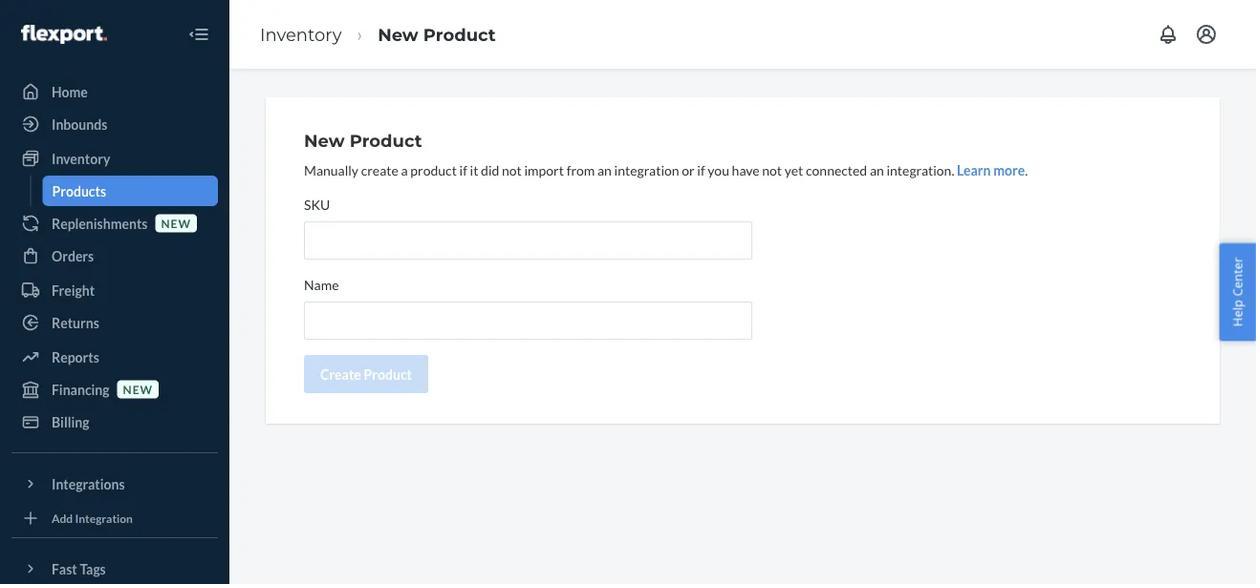 Task type: vqa. For each thing, say whether or not it's contained in the screenshot.
rightmost not
yes



Task type: describe. For each thing, give the bounding box(es) containing it.
reports
[[52, 349, 99, 366]]

help center
[[1229, 258, 1246, 327]]

0 horizontal spatial new
[[304, 130, 345, 151]]

product inside the breadcrumbs navigation
[[423, 24, 496, 45]]

financing
[[52, 382, 110, 398]]

0 vertical spatial inventory link
[[260, 24, 342, 45]]

import
[[524, 162, 564, 178]]

returns
[[52, 315, 99, 331]]

add integration
[[52, 512, 133, 526]]

close navigation image
[[187, 23, 210, 46]]

sku
[[304, 196, 330, 213]]

name
[[304, 277, 339, 293]]

1 vertical spatial inventory link
[[11, 143, 218, 174]]

integrations button
[[11, 469, 218, 500]]

new for financing
[[123, 383, 153, 397]]

.
[[1025, 162, 1028, 178]]

new product link
[[378, 24, 496, 45]]

2 if from the left
[[697, 162, 705, 178]]

center
[[1229, 258, 1246, 297]]

breadcrumbs navigation
[[245, 7, 511, 62]]

1 vertical spatial product
[[350, 130, 422, 151]]

inventory inside the breadcrumbs navigation
[[260, 24, 342, 45]]

flexport logo image
[[21, 25, 107, 44]]

inbounds link
[[11, 109, 218, 140]]

fast tags
[[52, 562, 106, 578]]

fast
[[52, 562, 77, 578]]

a
[[401, 162, 408, 178]]

integration
[[614, 162, 679, 178]]

1 an from the left
[[597, 162, 612, 178]]

1 vertical spatial new product
[[304, 130, 422, 151]]

new product inside the breadcrumbs navigation
[[378, 24, 496, 45]]

home link
[[11, 76, 218, 107]]

create product button
[[304, 356, 428, 394]]

billing link
[[11, 407, 218, 438]]

add
[[52, 512, 73, 526]]

it
[[470, 162, 478, 178]]

manually create a product if it did not import from an integration or if you have not yet connected an integration. learn more .
[[304, 162, 1028, 178]]

or
[[682, 162, 695, 178]]

inbounds
[[52, 116, 107, 132]]

add integration link
[[11, 508, 218, 531]]

connected
[[806, 162, 867, 178]]



Task type: locate. For each thing, give the bounding box(es) containing it.
products link
[[43, 176, 218, 206]]

1 if from the left
[[459, 162, 467, 178]]

not
[[502, 162, 522, 178], [762, 162, 782, 178]]

2 an from the left
[[870, 162, 884, 178]]

returns link
[[11, 308, 218, 338]]

1 horizontal spatial an
[[870, 162, 884, 178]]

did
[[481, 162, 499, 178]]

product
[[410, 162, 457, 178]]

2 not from the left
[[762, 162, 782, 178]]

create product
[[320, 367, 412, 383]]

products
[[52, 183, 106, 199]]

1 vertical spatial new
[[123, 383, 153, 397]]

open account menu image
[[1195, 23, 1218, 46]]

1 not from the left
[[502, 162, 522, 178]]

not right the did at the top
[[502, 162, 522, 178]]

1 horizontal spatial inventory link
[[260, 24, 342, 45]]

0 horizontal spatial an
[[597, 162, 612, 178]]

open notifications image
[[1157, 23, 1180, 46]]

new down products link at top
[[161, 216, 191, 230]]

freight link
[[11, 275, 218, 306]]

create
[[361, 162, 398, 178]]

freight
[[52, 282, 95, 299]]

new inside the breadcrumbs navigation
[[378, 24, 418, 45]]

help center button
[[1219, 243, 1256, 342]]

reports link
[[11, 342, 218, 373]]

integration.
[[887, 162, 954, 178]]

0 horizontal spatial new
[[123, 383, 153, 397]]

have
[[732, 162, 760, 178]]

product inside button
[[364, 367, 412, 383]]

learn more button
[[957, 161, 1025, 180]]

tags
[[80, 562, 106, 578]]

manually
[[304, 162, 358, 178]]

0 horizontal spatial not
[[502, 162, 522, 178]]

1 horizontal spatial new
[[161, 216, 191, 230]]

create
[[320, 367, 361, 383]]

1 horizontal spatial if
[[697, 162, 705, 178]]

1 horizontal spatial inventory
[[260, 24, 342, 45]]

0 horizontal spatial if
[[459, 162, 467, 178]]

orders link
[[11, 241, 218, 271]]

if left it
[[459, 162, 467, 178]]

new for replenishments
[[161, 216, 191, 230]]

0 horizontal spatial inventory
[[52, 151, 110, 167]]

more
[[993, 162, 1025, 178]]

0 vertical spatial new
[[378, 24, 418, 45]]

None text field
[[304, 302, 752, 340]]

new product
[[378, 24, 496, 45], [304, 130, 422, 151]]

you
[[708, 162, 729, 178]]

replenishments
[[52, 216, 148, 232]]

product
[[423, 24, 496, 45], [350, 130, 422, 151], [364, 367, 412, 383]]

home
[[52, 84, 88, 100]]

help
[[1229, 300, 1246, 327]]

1 vertical spatial inventory
[[52, 151, 110, 167]]

learn
[[957, 162, 991, 178]]

fast tags button
[[11, 554, 218, 585]]

yet
[[785, 162, 803, 178]]

1 vertical spatial new
[[304, 130, 345, 151]]

None text field
[[304, 222, 752, 260]]

if right or
[[697, 162, 705, 178]]

1 horizontal spatial not
[[762, 162, 782, 178]]

inventory link
[[260, 24, 342, 45], [11, 143, 218, 174]]

if
[[459, 162, 467, 178], [697, 162, 705, 178]]

integration
[[75, 512, 133, 526]]

integrations
[[52, 477, 125, 493]]

0 vertical spatial new product
[[378, 24, 496, 45]]

0 vertical spatial product
[[423, 24, 496, 45]]

inventory
[[260, 24, 342, 45], [52, 151, 110, 167]]

an right connected
[[870, 162, 884, 178]]

new
[[378, 24, 418, 45], [304, 130, 345, 151]]

an
[[597, 162, 612, 178], [870, 162, 884, 178]]

new down reports link
[[123, 383, 153, 397]]

an right "from" on the left top of page
[[597, 162, 612, 178]]

new
[[161, 216, 191, 230], [123, 383, 153, 397]]

0 horizontal spatial inventory link
[[11, 143, 218, 174]]

billing
[[52, 414, 89, 431]]

not left yet
[[762, 162, 782, 178]]

0 vertical spatial new
[[161, 216, 191, 230]]

0 vertical spatial inventory
[[260, 24, 342, 45]]

from
[[567, 162, 595, 178]]

orders
[[52, 248, 94, 264]]

2 vertical spatial product
[[364, 367, 412, 383]]

1 horizontal spatial new
[[378, 24, 418, 45]]



